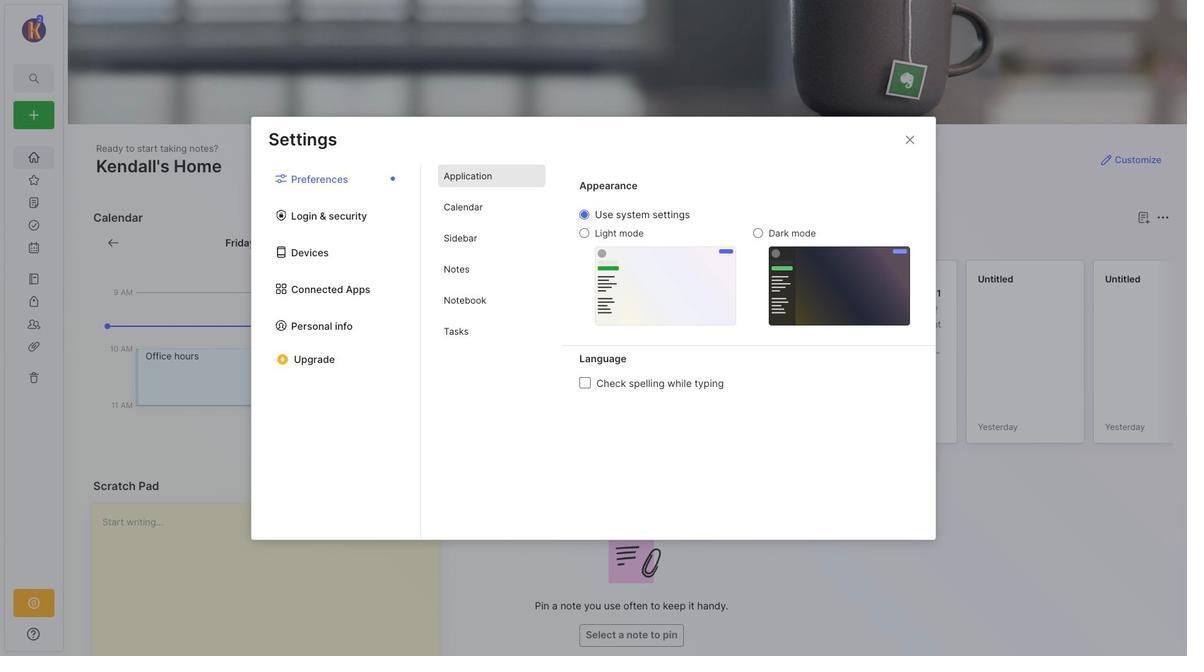 Task type: vqa. For each thing, say whether or not it's contained in the screenshot.
minutes corresponding to Summary
no



Task type: locate. For each thing, give the bounding box(es) containing it.
edit search image
[[25, 70, 42, 87]]

tree inside main element
[[5, 138, 63, 577]]

tab list
[[252, 165, 421, 540], [421, 165, 563, 540]]

tree
[[5, 138, 63, 577]]

row group
[[457, 260, 1188, 452]]

None radio
[[580, 210, 590, 220], [580, 228, 590, 238], [754, 228, 763, 238], [580, 210, 590, 220], [580, 228, 590, 238], [754, 228, 763, 238]]

close image
[[902, 131, 919, 148]]

option group
[[580, 209, 910, 326]]

tab
[[438, 165, 546, 187], [438, 196, 546, 218], [438, 227, 546, 250], [460, 235, 501, 252], [438, 258, 546, 281], [438, 289, 546, 312], [438, 320, 546, 343]]

1 tab list from the left
[[252, 165, 421, 540]]

None checkbox
[[580, 377, 591, 389]]



Task type: describe. For each thing, give the bounding box(es) containing it.
home image
[[27, 151, 41, 165]]

main element
[[0, 0, 68, 657]]

Start writing… text field
[[103, 504, 439, 657]]

upgrade image
[[25, 595, 42, 612]]

2 tab list from the left
[[421, 165, 563, 540]]



